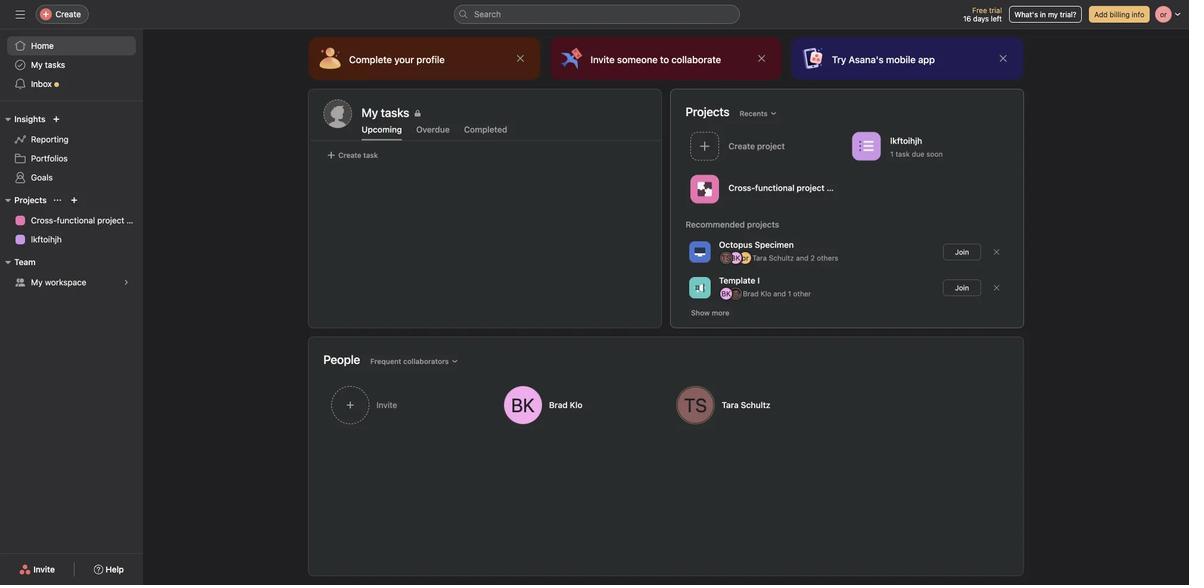 Task type: locate. For each thing, give the bounding box(es) containing it.
home
[[31, 41, 54, 51]]

cross- down show options, current sort, top icon
[[31, 215, 57, 225]]

0 vertical spatial projects
[[686, 105, 730, 119]]

my down the team
[[31, 277, 43, 287]]

create project link
[[686, 128, 848, 166]]

1 join button from the top
[[944, 244, 982, 260]]

1 horizontal spatial invite
[[377, 400, 397, 410]]

1 vertical spatial lkftoihjh
[[31, 235, 62, 244]]

1 vertical spatial invite
[[377, 400, 397, 410]]

help button
[[86, 559, 132, 581]]

goals link
[[7, 168, 136, 187]]

0 vertical spatial and
[[796, 254, 809, 262]]

portfolios link
[[7, 149, 136, 168]]

1 horizontal spatial bk
[[731, 254, 741, 262]]

invite inside button
[[33, 565, 55, 575]]

1 vertical spatial projects
[[14, 195, 47, 205]]

frequent
[[370, 357, 402, 366]]

1 dismiss image from the left
[[516, 54, 525, 63]]

info
[[1132, 10, 1145, 18]]

and for octopus specimen
[[796, 254, 809, 262]]

cross-functional project plan down create project link
[[729, 183, 844, 193]]

2 horizontal spatial invite
[[591, 54, 615, 65]]

0 horizontal spatial cross-
[[31, 215, 57, 225]]

dismiss image
[[516, 54, 525, 63], [999, 54, 1009, 63]]

1 vertical spatial cross-functional project plan
[[31, 215, 143, 225]]

show more button
[[686, 305, 735, 321]]

0 horizontal spatial bk
[[722, 290, 731, 298]]

create down "add profile photo"
[[339, 151, 362, 159]]

try
[[833, 54, 847, 65]]

1 vertical spatial join button
[[944, 280, 982, 296]]

lkftoihjh inside lkftoihjh 1 task due soon
[[891, 136, 923, 146]]

help
[[106, 565, 124, 575]]

1 vertical spatial and
[[774, 290, 786, 298]]

reporting
[[31, 134, 69, 144]]

brad klo
[[549, 400, 583, 410]]

0 vertical spatial cross-
[[729, 183, 756, 193]]

upcoming
[[362, 125, 402, 134]]

invite
[[591, 54, 615, 65], [377, 400, 397, 410], [33, 565, 55, 575]]

2 join from the top
[[956, 284, 970, 292]]

cross-functional project plan link
[[686, 171, 848, 209], [7, 211, 143, 230]]

1 horizontal spatial create
[[339, 151, 362, 159]]

0 vertical spatial lkftoihjh
[[891, 136, 923, 146]]

1 vertical spatial join
[[956, 284, 970, 292]]

0 vertical spatial 1
[[891, 150, 894, 158]]

0 horizontal spatial and
[[774, 290, 786, 298]]

invite inside dropdown button
[[377, 400, 397, 410]]

task left due
[[896, 150, 910, 158]]

task down upcoming button
[[364, 151, 378, 159]]

0 horizontal spatial lkftoihjh
[[31, 235, 62, 244]]

0 vertical spatial bk
[[731, 254, 741, 262]]

dismiss recommendation image
[[994, 284, 1001, 291]]

bk for octopus specimen
[[731, 254, 741, 262]]

create up "home" 'link'
[[55, 9, 81, 19]]

1 horizontal spatial and
[[796, 254, 809, 262]]

my tasks link
[[362, 104, 647, 121]]

1 vertical spatial plan
[[127, 215, 143, 225]]

0 horizontal spatial task
[[364, 151, 378, 159]]

1 vertical spatial bk
[[722, 290, 731, 298]]

functional up the lkftoihjh link
[[57, 215, 95, 225]]

home link
[[7, 36, 136, 55]]

0 vertical spatial project
[[797, 183, 825, 193]]

dismiss image down left
[[999, 54, 1009, 63]]

0 vertical spatial join
[[956, 248, 970, 256]]

my
[[31, 60, 43, 70], [31, 277, 43, 287]]

join button left dismiss recommendation icon
[[944, 244, 982, 260]]

lkftoihjh link
[[7, 230, 136, 249]]

my inside global element
[[31, 60, 43, 70]]

0 horizontal spatial cross-functional project plan link
[[7, 211, 143, 230]]

left
[[991, 14, 1003, 23]]

template
[[719, 276, 756, 286]]

to collaborate
[[660, 54, 722, 65]]

functional inside projects element
[[57, 215, 95, 225]]

1 horizontal spatial dismiss image
[[999, 54, 1009, 63]]

2 join button from the top
[[944, 280, 982, 296]]

show more
[[691, 309, 730, 317]]

klo
[[761, 290, 772, 298]]

0 horizontal spatial projects
[[14, 195, 47, 205]]

join left dismiss recommendation image at top
[[956, 284, 970, 292]]

cross-functional project plan
[[729, 183, 844, 193], [31, 215, 143, 225]]

1 join from the top
[[956, 248, 970, 256]]

invite for someone
[[591, 54, 615, 65]]

1 left due
[[891, 150, 894, 158]]

people
[[324, 353, 360, 367]]

0 horizontal spatial invite
[[33, 565, 55, 575]]

0 vertical spatial cross-functional project plan link
[[686, 171, 848, 209]]

mobile app
[[887, 54, 935, 65]]

lkftoihjh for lkftoihjh 1 task due soon
[[891, 136, 923, 146]]

functional
[[756, 183, 795, 193], [57, 215, 95, 225]]

cross-functional project plan link down the "new project or portfolio" image
[[7, 211, 143, 230]]

recents
[[740, 109, 768, 118]]

1 vertical spatial functional
[[57, 215, 95, 225]]

projects down goals
[[14, 195, 47, 205]]

tara schultz and 2 others
[[753, 254, 839, 262]]

1 horizontal spatial plan
[[827, 183, 844, 193]]

0 horizontal spatial plan
[[127, 215, 143, 225]]

project
[[797, 183, 825, 193], [97, 215, 124, 225]]

1 vertical spatial my
[[31, 277, 43, 287]]

lkftoihjh up due
[[891, 136, 923, 146]]

projects left recents
[[686, 105, 730, 119]]

recents button
[[735, 105, 783, 122]]

teams element
[[0, 252, 143, 294]]

1 horizontal spatial lkftoihjh
[[891, 136, 923, 146]]

2 dismiss image from the left
[[999, 54, 1009, 63]]

dismiss image
[[757, 54, 767, 63]]

template i
[[719, 276, 760, 286]]

dismiss recommendation image
[[994, 249, 1001, 256]]

lkftoihjh up the team
[[31, 235, 62, 244]]

cross-functional project plan down the "new project or portfolio" image
[[31, 215, 143, 225]]

plan
[[827, 183, 844, 193], [127, 215, 143, 225]]

0 vertical spatial cross-functional project plan
[[729, 183, 844, 193]]

join button
[[944, 244, 982, 260], [944, 280, 982, 296]]

add profile photo image
[[324, 100, 352, 128]]

lkftoihjh inside projects element
[[31, 235, 62, 244]]

ja
[[732, 290, 740, 298]]

1 horizontal spatial task
[[896, 150, 910, 158]]

2 my from the top
[[31, 277, 43, 287]]

projects
[[686, 105, 730, 119], [14, 195, 47, 205]]

0 vertical spatial invite
[[591, 54, 615, 65]]

0 vertical spatial my
[[31, 60, 43, 70]]

1 vertical spatial create
[[339, 151, 362, 159]]

list image
[[860, 139, 874, 153]]

join for i
[[956, 284, 970, 292]]

0 horizontal spatial functional
[[57, 215, 95, 225]]

lkftoihjh
[[891, 136, 923, 146], [31, 235, 62, 244]]

what's
[[1015, 10, 1039, 18]]

invite for invite button
[[33, 565, 55, 575]]

cross- right 'puzzle' icon
[[729, 183, 756, 193]]

create inside button
[[339, 151, 362, 159]]

1 vertical spatial project
[[97, 215, 124, 225]]

in
[[1041, 10, 1047, 18]]

1 vertical spatial cross-
[[31, 215, 57, 225]]

0 horizontal spatial cross-functional project plan
[[31, 215, 143, 225]]

0 horizontal spatial 1
[[788, 290, 792, 298]]

brad
[[743, 290, 759, 298]]

functional down create project link
[[756, 183, 795, 193]]

join
[[956, 248, 970, 256], [956, 284, 970, 292]]

megaphone image
[[695, 283, 706, 293]]

1 horizontal spatial 1
[[891, 150, 894, 158]]

2 vertical spatial invite
[[33, 565, 55, 575]]

show options, current sort, top image
[[54, 197, 61, 204]]

1 my from the top
[[31, 60, 43, 70]]

1 horizontal spatial project
[[797, 183, 825, 193]]

1 horizontal spatial cross-functional project plan
[[729, 183, 844, 193]]

completed
[[464, 125, 508, 134]]

bk left pr
[[731, 254, 741, 262]]

lkftoihjh for lkftoihjh
[[31, 235, 62, 244]]

inbox
[[31, 79, 52, 89]]

and left 2
[[796, 254, 809, 262]]

cross-functional project plan inside projects element
[[31, 215, 143, 225]]

global element
[[0, 29, 143, 101]]

brad klo button
[[496, 379, 664, 432]]

what's in my trial?
[[1015, 10, 1077, 18]]

0 horizontal spatial create
[[55, 9, 81, 19]]

complete
[[349, 54, 392, 65]]

collaborators
[[403, 357, 449, 366]]

octopus specimen link
[[719, 240, 794, 250]]

cross-functional project plan link down create project link
[[686, 171, 848, 209]]

my inside teams element
[[31, 277, 43, 287]]

1 left other
[[788, 290, 792, 298]]

complete your profile
[[349, 54, 445, 65]]

recommended projects
[[686, 220, 780, 229]]

0 vertical spatial join button
[[944, 244, 982, 260]]

insights button
[[0, 112, 46, 126]]

0 vertical spatial create
[[55, 9, 81, 19]]

bk left ja
[[722, 290, 731, 298]]

pr
[[742, 254, 749, 262]]

dismiss image up my tasks 'link' at the top of page
[[516, 54, 525, 63]]

bk
[[731, 254, 741, 262], [722, 290, 731, 298]]

join button for template i
[[944, 280, 982, 296]]

my left tasks
[[31, 60, 43, 70]]

hide sidebar image
[[15, 10, 25, 19]]

and for template i
[[774, 290, 786, 298]]

and right klo
[[774, 290, 786, 298]]

create inside dropdown button
[[55, 9, 81, 19]]

free
[[973, 6, 988, 14]]

0 horizontal spatial dismiss image
[[516, 54, 525, 63]]

join button left dismiss recommendation image at top
[[944, 280, 982, 296]]

1 horizontal spatial cross-functional project plan link
[[686, 171, 848, 209]]

0 vertical spatial functional
[[756, 183, 795, 193]]

computer image
[[695, 247, 706, 258]]

join left dismiss recommendation icon
[[956, 248, 970, 256]]

specimen
[[755, 240, 794, 250]]



Task type: describe. For each thing, give the bounding box(es) containing it.
cross- inside projects element
[[31, 215, 57, 225]]

tara schultz
[[722, 400, 771, 410]]

add billing info button
[[1090, 6, 1150, 23]]

brad klo and 1 other
[[743, 290, 812, 298]]

my for my tasks
[[31, 60, 43, 70]]

16
[[964, 14, 972, 23]]

frequent collaborators
[[370, 357, 449, 366]]

2
[[811, 254, 815, 262]]

my tasks
[[362, 106, 410, 120]]

try asana's mobile app
[[833, 54, 935, 65]]

free trial 16 days left
[[964, 6, 1003, 23]]

someone
[[617, 54, 658, 65]]

ts
[[722, 254, 731, 262]]

projects inside dropdown button
[[14, 195, 47, 205]]

create for create
[[55, 9, 81, 19]]

puzzle image
[[698, 182, 712, 196]]

create project
[[729, 141, 785, 151]]

overdue button
[[416, 125, 450, 140]]

trial?
[[1061, 10, 1077, 18]]

billing
[[1110, 10, 1130, 18]]

days
[[974, 14, 989, 23]]

team button
[[0, 255, 36, 269]]

insights
[[14, 114, 46, 124]]

tara
[[753, 254, 767, 262]]

what's in my trial? button
[[1010, 6, 1082, 23]]

workspace
[[45, 277, 86, 287]]

my for my workspace
[[31, 277, 43, 287]]

task inside button
[[364, 151, 378, 159]]

i
[[758, 276, 760, 286]]

invite button
[[324, 379, 492, 432]]

my
[[1049, 10, 1059, 18]]

your profile
[[395, 54, 445, 65]]

projects button
[[0, 193, 47, 207]]

team
[[14, 257, 36, 267]]

plan inside projects element
[[127, 215, 143, 225]]

new project or portfolio image
[[71, 197, 78, 204]]

bk for template i
[[722, 290, 731, 298]]

my workspace
[[31, 277, 86, 287]]

my tasks
[[31, 60, 65, 70]]

search button
[[454, 5, 740, 24]]

0 horizontal spatial project
[[97, 215, 124, 225]]

tasks
[[45, 60, 65, 70]]

other
[[794, 290, 812, 298]]

1 horizontal spatial cross-
[[729, 183, 756, 193]]

dismiss image for complete your profile
[[516, 54, 525, 63]]

see details, my workspace image
[[123, 279, 130, 286]]

inbox link
[[7, 75, 136, 94]]

create for create task
[[339, 151, 362, 159]]

new image
[[53, 116, 60, 123]]

upcoming button
[[362, 125, 402, 140]]

reporting link
[[7, 130, 136, 149]]

octopus
[[719, 240, 753, 250]]

more
[[712, 309, 730, 317]]

1 vertical spatial 1
[[788, 290, 792, 298]]

add
[[1095, 10, 1108, 18]]

lkftoihjh 1 task due soon
[[891, 136, 943, 158]]

1 horizontal spatial functional
[[756, 183, 795, 193]]

1 inside lkftoihjh 1 task due soon
[[891, 150, 894, 158]]

invite someone to collaborate
[[591, 54, 722, 65]]

join button for octopus specimen
[[944, 244, 982, 260]]

portfolios
[[31, 153, 68, 163]]

create task
[[339, 151, 378, 159]]

search
[[474, 9, 501, 19]]

1 vertical spatial cross-functional project plan link
[[7, 211, 143, 230]]

tara schultz button
[[669, 379, 837, 432]]

task inside lkftoihjh 1 task due soon
[[896, 150, 910, 158]]

1 horizontal spatial projects
[[686, 105, 730, 119]]

create task button
[[324, 147, 381, 164]]

show
[[691, 309, 710, 317]]

0 vertical spatial plan
[[827, 183, 844, 193]]

soon
[[927, 150, 943, 158]]

goals
[[31, 173, 53, 182]]

trial
[[990, 6, 1003, 14]]

my tasks link
[[7, 55, 136, 75]]

my workspace link
[[7, 273, 136, 292]]

asana's
[[849, 54, 884, 65]]

join for specimen
[[956, 248, 970, 256]]

invite button
[[11, 559, 63, 581]]

completed button
[[464, 125, 508, 140]]

dismiss image for try asana's mobile app
[[999, 54, 1009, 63]]

template i link
[[719, 276, 760, 286]]

frequent collaborators button
[[365, 353, 464, 370]]

due
[[912, 150, 925, 158]]

others
[[817, 254, 839, 262]]

search list box
[[454, 5, 740, 24]]

schultz
[[769, 254, 794, 262]]

add billing info
[[1095, 10, 1145, 18]]

create button
[[36, 5, 89, 24]]

insights element
[[0, 108, 143, 190]]

projects element
[[0, 190, 143, 252]]

octopus specimen
[[719, 240, 794, 250]]

overdue
[[416, 125, 450, 134]]



Task type: vqa. For each thing, say whether or not it's contained in the screenshot.
the right Cross-
yes



